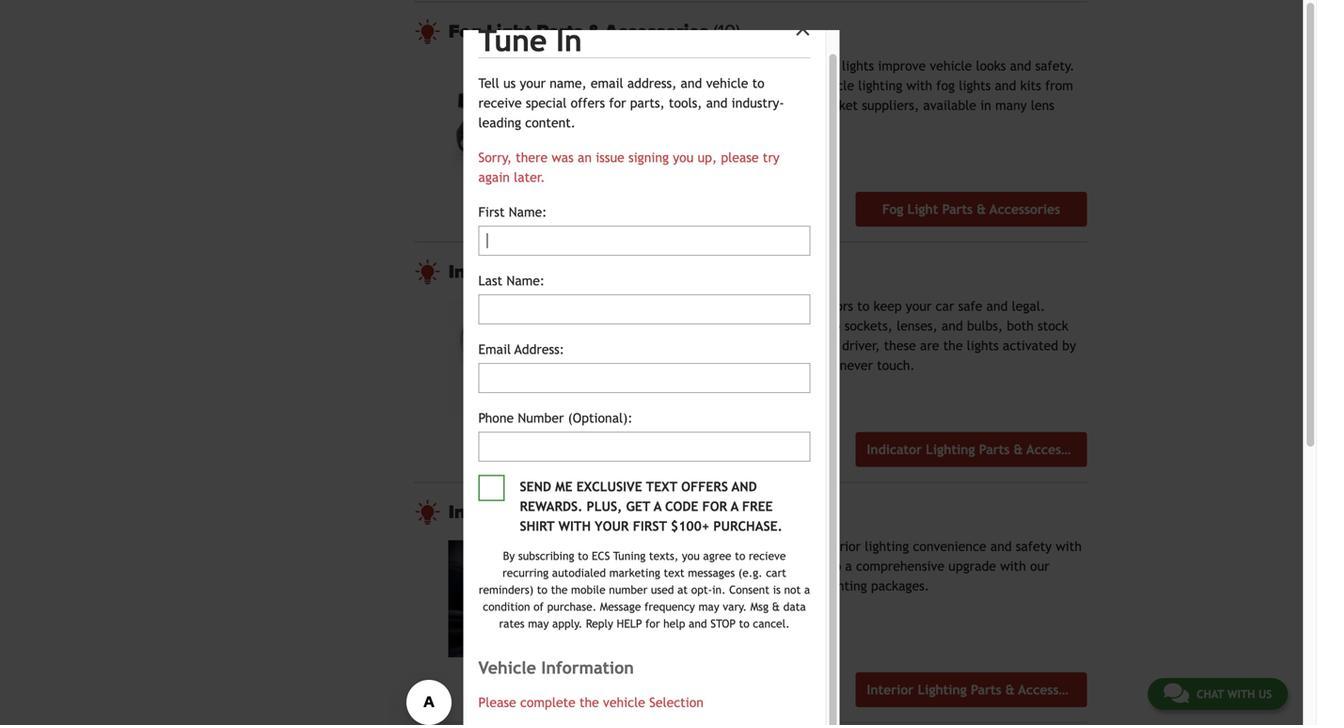 Task type: describe. For each thing, give the bounding box(es) containing it.
reminders)
[[479, 583, 534, 597]]

none email field inside tune in document
[[478, 363, 811, 393]]

reply
[[586, 617, 613, 630]]

chat with us link
[[1148, 678, 1288, 710]]

you for up,
[[673, 150, 694, 165]]

please
[[478, 695, 516, 710]]

us
[[1259, 688, 1272, 701]]

last
[[478, 273, 503, 288]]

to inside tell us your name, email address, and vehicle to receive special offers for parts, tools, and industry- leading content.
[[752, 76, 765, 91]]

email address:
[[478, 342, 564, 357]]

special
[[526, 95, 567, 111]]

and up tools,
[[681, 76, 702, 91]]

light
[[487, 20, 532, 43]]

send me exclusive text offers and rewards. plus, get a code for a free shirt with your first $100+ purchase.
[[520, 479, 783, 534]]

an
[[578, 150, 592, 165]]

to up (e.g.
[[735, 549, 745, 563]]

code
[[665, 499, 698, 514]]

fog light parts & accessories thumbnail image image
[[449, 60, 604, 177]]

industry-
[[732, 95, 784, 111]]

none text field inside tune in document
[[478, 294, 811, 325]]

tune in
[[478, 23, 582, 58]]

condition
[[483, 600, 530, 613]]

name: for first name:
[[509, 205, 547, 220]]

and inside send me exclusive text offers and rewards. plus, get a code for a free shirt with your first $100+ purchase.
[[732, 479, 757, 494]]

& for interior lighting parts & accessories
[[648, 501, 660, 523]]

with inside send me exclusive text offers and rewards. plus, get a code for a free shirt with your first $100+ purchase.
[[559, 519, 591, 534]]

send
[[520, 479, 551, 494]]

exclusive
[[577, 479, 642, 494]]

vehicle inside tell us your name, email address, and vehicle to receive special offers for parts, tools, and industry- leading content.
[[706, 76, 748, 91]]

vehicle information
[[478, 658, 634, 678]]

a inside by subscribing to ecs tuning texts, you agree to recieve recurring autodialed marketing text messages (e.g. cart reminders) to the mobile number used at opt-in. consent is not a condition of purchase. message frequency may vary. msg & data rates may apply. reply help for help and stop to cancel.
[[804, 583, 810, 597]]

tools,
[[669, 95, 702, 111]]

interior lighting parts & accessories
[[449, 501, 773, 523]]

issue
[[596, 150, 625, 165]]

accessories for indicator lighting parts & accessories
[[678, 261, 782, 283]]

sorry, there was an issue signing you up, please try again later.
[[478, 150, 780, 185]]

receive
[[478, 95, 522, 111]]

phone number (optional):
[[478, 411, 633, 426]]

not
[[784, 583, 801, 597]]

indicator
[[449, 261, 528, 283]]

is
[[773, 583, 781, 597]]

fog
[[449, 20, 482, 43]]

none telephone field inside tune in document
[[478, 432, 811, 462]]

msg
[[750, 600, 769, 613]]

parts for interior
[[597, 501, 643, 523]]

and inside by subscribing to ecs tuning texts, you agree to recieve recurring autodialed marketing text messages (e.g. cart reminders) to the mobile number used at opt-in. consent is not a condition of purchase. message frequency may vary. msg & data rates may apply. reply help for help and stop to cancel.
[[689, 617, 707, 630]]

lighting for indicator
[[532, 261, 605, 283]]

frequency
[[644, 600, 695, 613]]

1 horizontal spatial the
[[580, 695, 599, 710]]

opt-
[[691, 583, 712, 597]]

tuning
[[613, 549, 646, 563]]

first
[[478, 205, 505, 220]]

marketing
[[609, 566, 660, 580]]

of
[[534, 600, 544, 613]]

selection
[[649, 695, 704, 710]]

$100+
[[671, 519, 709, 534]]

agree
[[703, 549, 732, 563]]

again
[[478, 170, 510, 185]]

cart
[[766, 566, 786, 580]]

for inside by subscribing to ecs tuning texts, you agree to recieve recurring autodialed marketing text messages (e.g. cart reminders) to the mobile number used at opt-in. consent is not a condition of purchase. message frequency may vary. msg & data rates may apply. reply help for help and stop to cancel.
[[645, 617, 660, 630]]

to up 'autodialed'
[[578, 549, 588, 563]]

tune in document
[[463, 16, 840, 725]]

1 vertical spatial vehicle
[[603, 695, 645, 710]]

us
[[503, 76, 516, 91]]

to down vary.
[[739, 617, 750, 630]]

was
[[552, 150, 574, 165]]

ecs
[[592, 549, 610, 563]]

autodialed
[[552, 566, 606, 580]]

phone
[[478, 411, 514, 426]]

email
[[591, 76, 623, 91]]

indicator lighting parts & accessories
[[449, 261, 787, 283]]

information
[[541, 658, 634, 678]]

offers inside send me exclusive text offers and rewards. plus, get a code for a free shirt with your first $100+ purchase.
[[681, 479, 728, 494]]

stop
[[711, 617, 736, 630]]

0 horizontal spatial a
[[654, 499, 662, 514]]

name,
[[550, 76, 587, 91]]

indicator lighting parts & accessories thumbnail image image
[[449, 300, 604, 417]]

first
[[633, 519, 667, 534]]

offers inside tell us your name, email address, and vehicle to receive special offers for parts, tools, and industry- leading content.
[[571, 95, 605, 111]]

used
[[651, 583, 674, 597]]

please
[[721, 150, 759, 165]]

leading
[[478, 115, 521, 130]]

in
[[556, 23, 582, 58]]

interior
[[449, 501, 514, 523]]

by subscribing to ecs tuning texts, you agree to recieve recurring autodialed marketing text messages (e.g. cart reminders) to the mobile number used at opt-in. consent is not a condition of purchase. message frequency may vary. msg & data rates may apply. reply help for help and stop to cancel.
[[479, 549, 810, 630]]



Task type: vqa. For each thing, say whether or not it's contained in the screenshot.
will within the ECS Tuning Gift Cards may only be used for making purchases with ECS Tuning. Gift Card balances cannot be redeemed for cash or applies as payments to any account unless required by law. Gift Cards and the value associated with that gift card will not be replaced if the card is lost, stolen or destroyed. This policy applies for both ECS Tuning Gift Cards (plastic form) and ECS Tuning Virtual Gift Cards alike.
no



Task type: locate. For each thing, give the bounding box(es) containing it.
you inside by subscribing to ecs tuning texts, you agree to recieve recurring autodialed marketing text messages (e.g. cart reminders) to the mobile number used at opt-in. consent is not a condition of purchase. message frequency may vary. msg & data rates may apply. reply help for help and stop to cancel.
[[682, 549, 700, 563]]

vehicle down information
[[603, 695, 645, 710]]

text inside by subscribing to ecs tuning texts, you agree to recieve recurring autodialed marketing text messages (e.g. cart reminders) to the mobile number used at opt-in. consent is not a condition of purchase. message frequency may vary. msg & data rates may apply. reply help for help and stop to cancel.
[[664, 566, 685, 580]]

your inside send me exclusive text offers and rewards. plus, get a code for a free shirt with your first $100+ purchase.
[[595, 519, 629, 534]]

1 horizontal spatial offers
[[681, 479, 728, 494]]

accessories for interior lighting parts & accessories
[[665, 501, 769, 523]]

get
[[626, 499, 650, 514]]

free
[[742, 499, 773, 514]]

me
[[555, 479, 573, 494]]

your down the plus,
[[595, 519, 629, 534]]

to up of
[[537, 583, 548, 597]]

offers
[[571, 95, 605, 111], [681, 479, 728, 494]]

None text field
[[478, 294, 811, 325]]

1 vertical spatial offers
[[681, 479, 728, 494]]

1 horizontal spatial with
[[1227, 688, 1255, 701]]

(e.g.
[[738, 566, 763, 580]]

data
[[783, 600, 806, 613]]

may down of
[[528, 617, 549, 630]]

tune in dialog
[[0, 0, 1317, 725]]

&
[[588, 20, 600, 43], [661, 261, 674, 283], [648, 501, 660, 523], [772, 600, 780, 613]]

1 vertical spatial text
[[664, 566, 685, 580]]

2 vertical spatial for
[[645, 617, 660, 630]]

vehicle
[[706, 76, 748, 91], [603, 695, 645, 710]]

may
[[699, 600, 719, 613], [528, 617, 549, 630]]

by
[[503, 549, 515, 563]]

2 horizontal spatial a
[[804, 583, 810, 597]]

last name:
[[478, 273, 545, 288]]

texts,
[[649, 549, 679, 563]]

None text field
[[478, 226, 811, 256]]

parts
[[536, 20, 583, 43], [610, 261, 657, 283], [597, 501, 643, 523]]

complete
[[520, 695, 576, 710]]

there
[[516, 150, 548, 165]]

0 horizontal spatial for
[[609, 95, 626, 111]]

interior lighting parts & accessories link
[[449, 501, 1087, 523]]

the inside by subscribing to ecs tuning texts, you agree to recieve recurring autodialed marketing text messages (e.g. cart reminders) to the mobile number used at opt-in. consent is not a condition of purchase. message frequency may vary. msg & data rates may apply. reply help for help and stop to cancel.
[[551, 583, 568, 597]]

help
[[663, 617, 685, 630]]

1 vertical spatial your
[[595, 519, 629, 534]]

fog light parts & accessories
[[449, 20, 713, 43]]

0 vertical spatial vehicle
[[706, 76, 748, 91]]

vehicle up industry-
[[706, 76, 748, 91]]

you inside the sorry, there was an issue signing you up, please try again later.
[[673, 150, 694, 165]]

for up $100+
[[702, 499, 727, 514]]

text up code
[[646, 479, 677, 494]]

1 horizontal spatial a
[[731, 499, 739, 514]]

offers up code
[[681, 479, 728, 494]]

Send me exclusive text offers and rewards. Plus, get a code for a free shirt with your first $100+ purchase. checkbox
[[478, 475, 505, 501]]

with left us
[[1227, 688, 1255, 701]]

fog light parts & accessories link
[[449, 20, 1087, 43]]

apply.
[[552, 617, 582, 630]]

in.
[[712, 583, 726, 597]]

the down information
[[580, 695, 599, 710]]

you left the agree at the bottom right of the page
[[682, 549, 700, 563]]

message
[[600, 600, 641, 613]]

shirt
[[520, 519, 555, 534]]

0 vertical spatial the
[[551, 583, 568, 597]]

None email field
[[478, 363, 811, 393]]

content.
[[525, 115, 576, 130]]

purchase. down free
[[713, 519, 783, 534]]

0 horizontal spatial offers
[[571, 95, 605, 111]]

2 horizontal spatial for
[[702, 499, 727, 514]]

purchase. inside send me exclusive text offers and rewards. plus, get a code for a free shirt with your first $100+ purchase.
[[713, 519, 783, 534]]

1 vertical spatial lighting
[[519, 501, 592, 523]]

0 vertical spatial for
[[609, 95, 626, 111]]

vary.
[[723, 600, 747, 613]]

purchase. inside by subscribing to ecs tuning texts, you agree to recieve recurring autodialed marketing text messages (e.g. cart reminders) to the mobile number used at opt-in. consent is not a condition of purchase. message frequency may vary. msg & data rates may apply. reply help for help and stop to cancel.
[[547, 600, 597, 613]]

number
[[609, 583, 648, 597]]

recurring
[[503, 566, 549, 580]]

email
[[478, 342, 511, 357]]

1 vertical spatial for
[[702, 499, 727, 514]]

0 horizontal spatial purchase.
[[547, 600, 597, 613]]

1 horizontal spatial may
[[699, 600, 719, 613]]

accessories for fog light parts & accessories
[[605, 20, 709, 43]]

0 vertical spatial text
[[646, 479, 677, 494]]

& for fog light parts & accessories
[[588, 20, 600, 43]]

name: right last
[[507, 273, 545, 288]]

for left help
[[645, 617, 660, 630]]

the
[[551, 583, 568, 597], [580, 695, 599, 710]]

0 vertical spatial name:
[[509, 205, 547, 220]]

purchase. up 'apply.'
[[547, 600, 597, 613]]

cancel.
[[753, 617, 790, 630]]

up,
[[698, 150, 717, 165]]

lighting right last
[[532, 261, 605, 283]]

lighting
[[532, 261, 605, 283], [519, 501, 592, 523]]

None telephone field
[[478, 432, 811, 462]]

a right the get
[[654, 499, 662, 514]]

0 horizontal spatial with
[[559, 519, 591, 534]]

1 horizontal spatial vehicle
[[706, 76, 748, 91]]

offers down "email"
[[571, 95, 605, 111]]

0 horizontal spatial vehicle
[[603, 695, 645, 710]]

address,
[[627, 76, 677, 91]]

chat
[[1197, 688, 1224, 701]]

a
[[654, 499, 662, 514], [731, 499, 739, 514], [804, 583, 810, 597]]

please complete the vehicle selection
[[478, 695, 704, 710]]

& inside by subscribing to ecs tuning texts, you agree to recieve recurring autodialed marketing text messages (e.g. cart reminders) to the mobile number used at opt-in. consent is not a condition of purchase. message frequency may vary. msg & data rates may apply. reply help for help and stop to cancel.
[[772, 600, 780, 613]]

& for indicator lighting parts & accessories
[[661, 261, 674, 283]]

vehicle
[[478, 658, 536, 678]]

0 vertical spatial parts
[[536, 20, 583, 43]]

indicator lighting parts & accessories link
[[449, 261, 1087, 283]]

your
[[520, 76, 546, 91], [595, 519, 629, 534]]

tune
[[478, 23, 547, 58]]

none text field inside tune in document
[[478, 226, 811, 256]]

subscribing
[[518, 549, 574, 563]]

0 horizontal spatial the
[[551, 583, 568, 597]]

with
[[559, 519, 591, 534], [1227, 688, 1255, 701]]

name: down later.
[[509, 205, 547, 220]]

1 vertical spatial name:
[[507, 273, 545, 288]]

try
[[763, 150, 780, 165]]

lighting for interior
[[519, 501, 592, 523]]

1 vertical spatial the
[[580, 695, 599, 710]]

a left free
[[731, 499, 739, 514]]

text inside send me exclusive text offers and rewards. plus, get a code for a free shirt with your first $100+ purchase.
[[646, 479, 677, 494]]

1 vertical spatial may
[[528, 617, 549, 630]]

at
[[678, 583, 688, 597]]

help
[[617, 617, 642, 630]]

address:
[[515, 342, 564, 357]]

accessories
[[605, 20, 709, 43], [678, 261, 782, 283], [665, 501, 769, 523]]

may down opt-
[[699, 600, 719, 613]]

parts for fog
[[536, 20, 583, 43]]

1 vertical spatial accessories
[[678, 261, 782, 283]]

name: for last name:
[[507, 273, 545, 288]]

and right tools,
[[706, 95, 728, 111]]

mobile
[[571, 583, 606, 597]]

parts for indicator
[[610, 261, 657, 283]]

1 vertical spatial with
[[1227, 688, 1255, 701]]

1 horizontal spatial for
[[645, 617, 660, 630]]

signing
[[629, 150, 669, 165]]

lighting down me
[[519, 501, 592, 523]]

you left up,
[[673, 150, 694, 165]]

1 vertical spatial purchase.
[[547, 600, 597, 613]]

text up at
[[664, 566, 685, 580]]

you
[[673, 150, 694, 165], [682, 549, 700, 563]]

to
[[752, 76, 765, 91], [578, 549, 588, 563], [735, 549, 745, 563], [537, 583, 548, 597], [739, 617, 750, 630]]

1 horizontal spatial purchase.
[[713, 519, 783, 534]]

plus,
[[587, 499, 622, 514]]

1 vertical spatial you
[[682, 549, 700, 563]]

1 horizontal spatial your
[[595, 519, 629, 534]]

for inside tell us your name, email address, and vehicle to receive special offers for parts, tools, and industry- leading content.
[[609, 95, 626, 111]]

sorry,
[[478, 150, 512, 165]]

name:
[[509, 205, 547, 220], [507, 273, 545, 288]]

and
[[681, 76, 702, 91], [706, 95, 728, 111], [732, 479, 757, 494], [689, 617, 707, 630]]

1 vertical spatial parts
[[610, 261, 657, 283]]

to up industry-
[[752, 76, 765, 91]]

later.
[[514, 170, 545, 185]]

0 vertical spatial purchase.
[[713, 519, 783, 534]]

your inside tell us your name, email address, and vehicle to receive special offers for parts, tools, and industry- leading content.
[[520, 76, 546, 91]]

0 vertical spatial you
[[673, 150, 694, 165]]

0 vertical spatial accessories
[[605, 20, 709, 43]]

0 vertical spatial lighting
[[532, 261, 605, 283]]

0 vertical spatial may
[[699, 600, 719, 613]]

0 vertical spatial offers
[[571, 95, 605, 111]]

for down "email"
[[609, 95, 626, 111]]

0 horizontal spatial may
[[528, 617, 549, 630]]

with down rewards.
[[559, 519, 591, 534]]

you for agree
[[682, 549, 700, 563]]

your right 'us'
[[520, 76, 546, 91]]

for
[[609, 95, 626, 111], [702, 499, 727, 514], [645, 617, 660, 630]]

rewards.
[[520, 499, 583, 514]]

recieve
[[749, 549, 786, 563]]

and up free
[[732, 479, 757, 494]]

(optional):
[[568, 411, 633, 426]]

interior lighting parts & accessories thumbnail image image
[[449, 540, 604, 658]]

0 vertical spatial your
[[520, 76, 546, 91]]

2 vertical spatial accessories
[[665, 501, 769, 523]]

a right not
[[804, 583, 810, 597]]

0 horizontal spatial your
[[520, 76, 546, 91]]

0 vertical spatial with
[[559, 519, 591, 534]]

tell
[[478, 76, 499, 91]]

parts,
[[630, 95, 665, 111]]

the down 'autodialed'
[[551, 583, 568, 597]]

and right help
[[689, 617, 707, 630]]

2 vertical spatial parts
[[597, 501, 643, 523]]

consent
[[729, 583, 770, 597]]

for inside send me exclusive text offers and rewards. plus, get a code for a free shirt with your first $100+ purchase.
[[702, 499, 727, 514]]

chat with us
[[1197, 688, 1272, 701]]

number
[[518, 411, 564, 426]]



